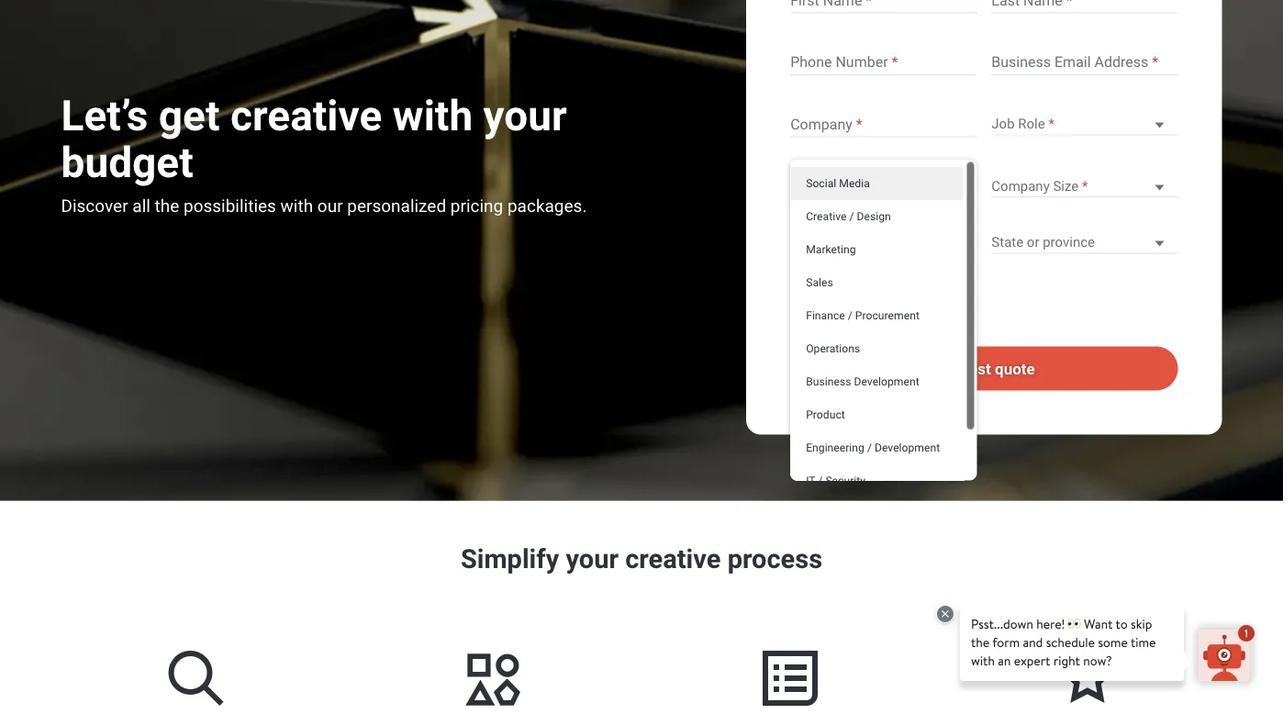 Task type: describe. For each thing, give the bounding box(es) containing it.
request quote
[[933, 359, 1035, 378]]

keep
[[822, 273, 848, 286]]

request quote button
[[790, 346, 1178, 391]]

Company text field
[[790, 115, 977, 137]]

your inside let's get creative with your budget
[[483, 91, 567, 140]]

Phone Number text field
[[790, 53, 977, 75]]

simplify your creative process
[[461, 543, 822, 575]]

Last Name text field
[[992, 0, 1178, 13]]

country *
[[790, 218, 832, 229]]

process
[[728, 543, 822, 575]]

events,
[[879, 302, 916, 316]]

blog image
[[449, 633, 537, 714]]

star image
[[1043, 633, 1131, 714]]

document image
[[746, 633, 834, 714]]

states
[[833, 234, 872, 250]]

product
[[822, 317, 863, 331]]

let's get creative with your budget
[[61, 91, 567, 187]]

editorial
[[889, 288, 931, 301]]

1 vertical spatial your
[[566, 543, 619, 575]]

creative for get
[[230, 91, 382, 140]]

let's
[[61, 91, 148, 140]]

Business Email Address text field
[[992, 53, 1178, 75]]

country
[[790, 218, 825, 229]]

let's get creative with your budget banner
[[0, 0, 1283, 504]]

and
[[919, 302, 939, 316]]

*
[[828, 218, 832, 229]]

get
[[159, 91, 220, 140]]



Task type: locate. For each thing, give the bounding box(es) containing it.
united states
[[790, 234, 872, 250]]

0 vertical spatial with
[[393, 91, 473, 140]]

0 vertical spatial your
[[483, 91, 567, 140]]

request
[[933, 359, 991, 378]]

me
[[851, 273, 868, 286]]

united
[[790, 234, 830, 250]]

with inside keep me updated with newsletters, editorial highlights, events, and product updates.
[[917, 273, 940, 286]]

updates.
[[865, 317, 912, 331]]

newsletters,
[[822, 288, 886, 301]]

creative
[[230, 91, 382, 140], [625, 543, 721, 575]]

with for updated
[[917, 273, 940, 286]]

creative for your
[[625, 543, 721, 575]]

highlights,
[[822, 302, 876, 316]]

1 horizontal spatial with
[[917, 273, 940, 286]]

0 vertical spatial creative
[[230, 91, 382, 140]]

with for creative
[[393, 91, 473, 140]]

First Name text field
[[790, 0, 977, 13]]

with
[[393, 91, 473, 140], [917, 273, 940, 286]]

your
[[483, 91, 567, 140], [566, 543, 619, 575]]

0 horizontal spatial creative
[[230, 91, 382, 140]]

with inside let's get creative with your budget
[[393, 91, 473, 140]]

keep me updated with newsletters, editorial highlights, events, and product updates.
[[822, 273, 940, 331]]

1 vertical spatial with
[[917, 273, 940, 286]]

1 vertical spatial creative
[[625, 543, 721, 575]]

quote
[[995, 359, 1035, 378]]

0 horizontal spatial with
[[393, 91, 473, 140]]

creative inside let's get creative with your budget
[[230, 91, 382, 140]]

budget
[[61, 138, 193, 187]]

1 horizontal spatial creative
[[625, 543, 721, 575]]

search image
[[152, 633, 240, 714]]

simplify
[[461, 543, 559, 575]]

updated
[[871, 273, 914, 286]]



Task type: vqa. For each thing, say whether or not it's contained in the screenshot.
share
no



